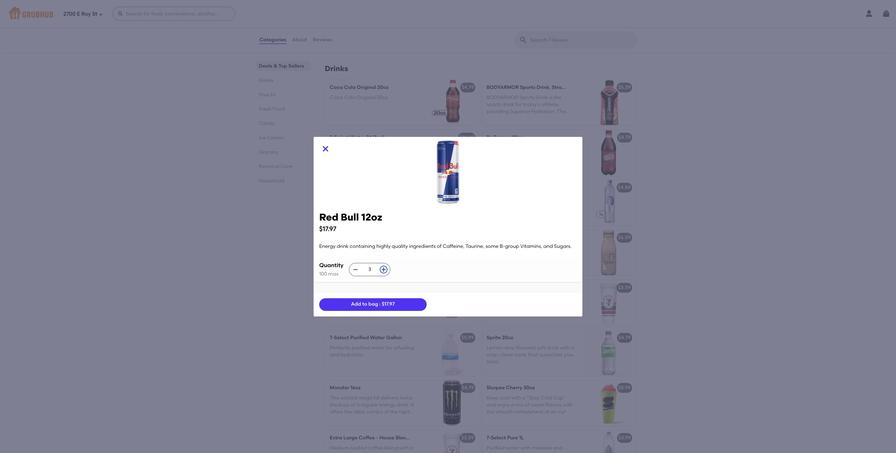 Task type: locate. For each thing, give the bounding box(es) containing it.
1 vertical spatial large
[[344, 435, 358, 441]]

2 coca cola original 20oz from the top
[[330, 94, 388, 100]]

household tab
[[259, 177, 308, 185]]

1 vertical spatial 7-
[[330, 335, 334, 341]]

0 horizontal spatial electrolytes
[[361, 309, 389, 315]]

taste.
[[540, 452, 553, 453]]

7-select pure 1l image
[[583, 430, 635, 453]]

$12.39
[[460, 135, 474, 141]]

minerals
[[532, 445, 552, 451]]

&
[[274, 63, 278, 69]]

flavors
[[330, 302, 346, 308], [546, 402, 562, 408]]

$5.99
[[462, 335, 474, 341], [618, 385, 631, 391]]

luscious
[[556, 266, 575, 272]]

original
[[357, 84, 376, 90], [357, 94, 376, 100]]

quantity 100 max
[[319, 262, 344, 277]]

cherry
[[506, 385, 522, 391]]

flavors inside the keep cool with a "stay cold cup" and enjoy a mix of sweet flavors with the smooth refreshment of an icy!
[[546, 402, 562, 408]]

divine
[[536, 252, 550, 258]]

electrolytes inside refreshing kiwi and strawberry flavors to keep you hydrated and replenish the electrolytes lost during exercise.
[[361, 309, 389, 315]]

and up during
[[398, 302, 408, 308]]

purified inside purified water with minerals and electrolytes added for taste.
[[487, 445, 505, 451]]

energy drink containing highly quality ingredients of caffeine, taurine, some b-group vitamins, and sugars. button
[[326, 180, 478, 226]]

svg image down the "concentrate."
[[353, 267, 359, 272]]

svg image
[[882, 9, 891, 18], [118, 11, 123, 16], [321, 144, 330, 153], [381, 267, 387, 272]]

and up the all
[[345, 144, 355, 150]]

finest
[[512, 259, 525, 265]]

$17.97 down strawberry
[[382, 301, 395, 307]]

$4.59
[[618, 185, 631, 191]]

select up clean
[[334, 135, 349, 141]]

and down that's
[[401, 34, 411, 40]]

0 vertical spatial for
[[386, 345, 393, 351]]

the left smooth
[[487, 409, 494, 415]]

drink inside lemon-lime flavored soft drink with a crisp, clean taste that quenches your thirst.
[[547, 345, 559, 351]]

with up "flavor"
[[355, 34, 365, 40]]

0 vertical spatial quality
[[402, 195, 419, 200]]

- left house
[[376, 435, 378, 441]]

coffee
[[516, 285, 532, 291], [359, 435, 375, 441]]

1 vertical spatial taurine,
[[466, 243, 484, 249]]

large for extra large coffee - house blend 24oz
[[344, 435, 358, 441]]

from up not
[[398, 245, 409, 251]]

highly
[[387, 195, 401, 200], [377, 243, 391, 249]]

1 horizontal spatial flavors
[[546, 402, 562, 408]]

1 horizontal spatial sugars.
[[554, 243, 572, 249]]

and down the perfectly
[[330, 352, 339, 358]]

0 vertical spatial svg image
[[99, 12, 103, 16]]

pack
[[373, 135, 385, 141]]

0 horizontal spatial coffee
[[359, 435, 375, 441]]

0 vertical spatial b-
[[344, 209, 349, 215]]

0 vertical spatial sugars.
[[398, 209, 416, 215]]

flavors up an
[[546, 402, 562, 408]]

containing
[[360, 195, 386, 200], [350, 243, 375, 249]]

7- left the pure
[[487, 435, 491, 441]]

1 vertical spatial electrolytes
[[487, 452, 514, 453]]

$4.79
[[462, 84, 474, 90], [619, 135, 631, 141], [619, 335, 631, 341], [462, 385, 474, 391]]

drink up or
[[337, 243, 349, 249]]

roy
[[81, 11, 91, 17]]

that
[[528, 352, 538, 358]]

100
[[319, 271, 327, 277]]

fresh food
[[259, 106, 285, 112]]

a up fun
[[330, 27, 333, 33]]

for inside purified water with minerals and electrolytes added for taste.
[[532, 452, 539, 453]]

$4.79 for coca cola original 20oz
[[462, 84, 474, 90]]

0 vertical spatial electrolytes
[[361, 309, 389, 315]]

discover a creamy blend of coffee and milk, mixed with divine vanilla flavor. the finest arabica beans create a rich and undeniably luscious beverage.
[[487, 245, 575, 279]]

1 horizontal spatial some
[[486, 243, 499, 249]]

funyuns® onion flavored rings are a deliciously different snack that's fun to eat, with a crisp texture and zesty onion flavor
[[330, 19, 417, 47]]

select left the pure
[[491, 435, 506, 441]]

$17.97 inside red bull 12oz $17.97
[[319, 225, 336, 233]]

1 horizontal spatial $3.59
[[618, 285, 631, 291]]

coffee left house
[[359, 435, 375, 441]]

0 horizontal spatial large
[[344, 435, 358, 441]]

rings
[[395, 19, 407, 25]]

for down gallon
[[386, 345, 393, 351]]

0 horizontal spatial group
[[349, 209, 363, 215]]

1 horizontal spatial large
[[500, 285, 514, 291]]

quality inside energy drink containing highly quality ingredients of caffeine, taurine, some b-group vitamins, and sugars.
[[402, 195, 419, 200]]

and right minerals
[[553, 445, 563, 451]]

exercise.
[[330, 316, 350, 322]]

0 vertical spatial containing
[[360, 195, 386, 200]]

icy!
[[558, 409, 566, 415]]

drinks down deals
[[259, 77, 274, 83]]

water inside clean and refreshing water to stay hydrated all day.
[[381, 144, 394, 150]]

b- inside energy drink containing highly quality ingredients of caffeine, taurine, some b-group vitamins, and sugars.
[[344, 209, 349, 215]]

vitamins, right bull
[[365, 209, 387, 215]]

ingredients inside energy drink containing highly quality ingredients of caffeine, taurine, some b-group vitamins, and sugars.
[[330, 202, 356, 208]]

containing up preservtives
[[350, 243, 375, 249]]

0 horizontal spatial b-
[[344, 209, 349, 215]]

day.
[[359, 152, 369, 158]]

energy up quantity
[[319, 243, 336, 249]]

coffee left 7
[[516, 285, 532, 291]]

electrolytes inside purified water with minerals and electrolytes added for taste.
[[487, 452, 514, 453]]

- left 7
[[533, 285, 535, 291]]

0 vertical spatial purified
[[350, 335, 369, 341]]

group up mixed
[[505, 243, 519, 249]]

you
[[366, 302, 374, 308]]

0 vertical spatial flavors
[[330, 302, 346, 308]]

vitamins,
[[365, 209, 387, 215], [520, 243, 542, 249]]

1 vertical spatial extra
[[330, 435, 342, 441]]

from right not
[[400, 252, 411, 258]]

with up added
[[521, 445, 531, 451]]

and inside a delicious orange juice free from water or preservtives and not from concentrate.
[[380, 252, 390, 258]]

0 horizontal spatial taurine,
[[386, 202, 405, 208]]

0 horizontal spatial for
[[386, 345, 393, 351]]

a
[[330, 27, 333, 33], [366, 34, 369, 40], [508, 245, 511, 251], [503, 266, 507, 272], [571, 345, 574, 351], [522, 395, 526, 401], [511, 402, 514, 408]]

1 horizontal spatial 24oz
[[588, 285, 599, 291]]

coffee for 7
[[516, 285, 532, 291]]

0 vertical spatial energy drink containing highly quality ingredients of caffeine, taurine, some b-group vitamins, and sugars.
[[330, 195, 419, 215]]

1 vertical spatial purified
[[487, 445, 505, 451]]

extra large coffee - house blend 24oz image
[[426, 430, 478, 453]]

to left stay
[[396, 144, 401, 150]]

with up your
[[560, 345, 570, 351]]

24oz right blend
[[411, 435, 422, 441]]

0 horizontal spatial some
[[330, 209, 343, 215]]

0 vertical spatial coca
[[330, 84, 343, 90]]

a down different on the top left of the page
[[366, 34, 369, 40]]

0 vertical spatial some
[[330, 209, 343, 215]]

1 horizontal spatial group
[[505, 243, 519, 249]]

0 vertical spatial drink
[[347, 195, 359, 200]]

flavors up replenish
[[330, 302, 346, 308]]

cream
[[267, 135, 284, 141]]

water down 7-select purified water gallon
[[371, 345, 385, 351]]

select
[[334, 135, 349, 141], [334, 335, 349, 341], [491, 435, 506, 441]]

bodyarmor
[[487, 84, 519, 90]]

7
[[536, 285, 539, 291]]

for inside perfectly purified water for refueling and hydration.
[[386, 345, 393, 351]]

the
[[502, 259, 511, 265]]

0 horizontal spatial drinks
[[259, 77, 274, 83]]

a delicious orange juice free from water or preservtives and not from concentrate.
[[330, 245, 411, 265]]

1 coca from the top
[[330, 84, 343, 90]]

drink up 'quenches'
[[547, 345, 559, 351]]

max
[[328, 271, 339, 277]]

0 horizontal spatial -
[[376, 435, 378, 441]]

and inside the keep cool with a "stay cold cup" and enjoy a mix of sweet flavors with the smooth refreshment of an icy!
[[487, 402, 496, 408]]

to
[[339, 34, 343, 40], [396, 144, 401, 150], [362, 301, 367, 307], [347, 302, 352, 308]]

personal
[[259, 164, 280, 169]]

water
[[381, 144, 394, 150], [330, 252, 344, 258], [371, 345, 385, 351], [506, 445, 520, 451]]

0 vertical spatial vitamins,
[[365, 209, 387, 215]]

energy up red
[[330, 195, 346, 200]]

1 horizontal spatial drinks
[[325, 64, 348, 73]]

and right 12oz at top left
[[388, 209, 397, 215]]

monster 16oz
[[330, 385, 361, 391]]

for down minerals
[[532, 452, 539, 453]]

1 vertical spatial b-
[[500, 243, 505, 249]]

purified down 7-select pure 1l
[[487, 445, 505, 451]]

1 vertical spatial drinks
[[259, 77, 274, 83]]

water down a on the bottom left
[[330, 252, 344, 258]]

a inside lemon-lime flavored soft drink with a crisp, clean taste that quenches your thirst.
[[571, 345, 574, 351]]

1 vertical spatial for
[[532, 452, 539, 453]]

fresh
[[259, 106, 272, 112]]

red
[[319, 211, 338, 223]]

0 vertical spatial highly
[[387, 195, 401, 200]]

and up add to bag : $17.97
[[366, 295, 376, 301]]

1 horizontal spatial extra
[[487, 285, 499, 291]]

hydrated down clean
[[330, 152, 351, 158]]

1 horizontal spatial caffeine,
[[443, 243, 465, 249]]

0 vertical spatial group
[[349, 209, 363, 215]]

food
[[273, 106, 285, 112]]

svg image right st
[[99, 12, 103, 16]]

7- for 7-select purified water gallon
[[330, 335, 334, 341]]

1 vertical spatial coffee
[[359, 435, 375, 441]]

vitamins, up divine
[[520, 243, 542, 249]]

with up arabica
[[525, 252, 535, 258]]

refreshing kiwi and strawberry flavors to keep you hydrated and replenish the electrolytes lost during exercise.
[[330, 295, 415, 322]]

$5.99 for keep cool with a "stay cold cup" and enjoy a mix of sweet flavors with the smooth refreshment of an icy!
[[618, 385, 631, 391]]

1 horizontal spatial ingredients
[[409, 243, 436, 249]]

water down the pure
[[506, 445, 520, 451]]

0 horizontal spatial the
[[353, 309, 360, 315]]

to left keep
[[347, 302, 352, 308]]

1 vertical spatial the
[[487, 409, 494, 415]]

7-select water 24 pack image
[[426, 130, 478, 176]]

st
[[92, 11, 97, 17]]

a up your
[[571, 345, 574, 351]]

2 vertical spatial 7-
[[487, 435, 491, 441]]

and up flavor.
[[487, 252, 496, 258]]

clean and refreshing water to stay hydrated all day.
[[330, 144, 412, 158]]

b- right red
[[344, 209, 349, 215]]

and inside perfectly purified water for refueling and hydration.
[[330, 352, 339, 358]]

2700
[[63, 11, 76, 17]]

energy drink containing highly quality ingredients of caffeine, taurine, some b-group vitamins, and sugars.
[[330, 195, 419, 215], [319, 243, 572, 249]]

0 horizontal spatial sugars.
[[398, 209, 416, 215]]

with up 'mix'
[[511, 395, 521, 401]]

1 vertical spatial containing
[[350, 243, 375, 249]]

1 horizontal spatial hydrated
[[375, 302, 397, 308]]

0 vertical spatial large
[[500, 285, 514, 291]]

7-
[[330, 135, 334, 141], [330, 335, 334, 341], [487, 435, 491, 441]]

1 vertical spatial $5.99
[[618, 385, 631, 391]]

purified up purified
[[350, 335, 369, 341]]

0 vertical spatial $17.97
[[319, 225, 336, 233]]

extra
[[487, 285, 499, 291], [330, 435, 342, 441]]

1 horizontal spatial $5.99
[[618, 385, 631, 391]]

$5.99 for perfectly purified water for refueling and hydration.
[[462, 335, 474, 341]]

$17.97 down red
[[319, 225, 336, 233]]

1 coca cola original 20oz from the top
[[330, 84, 389, 90]]

1 vertical spatial select
[[334, 335, 349, 341]]

b- up milk,
[[500, 243, 505, 249]]

- for house
[[376, 435, 378, 441]]

1 horizontal spatial -
[[533, 285, 535, 291]]

0 horizontal spatial hydrated
[[330, 152, 351, 158]]

to inside "funyuns® onion flavored rings are a deliciously different snack that's fun to eat, with a crisp texture and zesty onion flavor"
[[339, 34, 343, 40]]

ingredients up bull
[[330, 202, 356, 208]]

0 vertical spatial caffeine,
[[363, 202, 385, 208]]

$4.59 button
[[482, 180, 635, 226]]

add to bag : $17.97
[[351, 301, 395, 307]]

reviews button
[[313, 27, 333, 53]]

a left 'mix'
[[511, 402, 514, 408]]

electrolytes
[[361, 309, 389, 315], [487, 452, 514, 453]]

refueling
[[394, 345, 415, 351]]

drink up bull
[[347, 195, 359, 200]]

some inside energy drink containing highly quality ingredients of caffeine, taurine, some b-group vitamins, and sugars.
[[330, 209, 343, 215]]

select up the perfectly
[[334, 335, 349, 341]]

2 vertical spatial drink
[[547, 345, 559, 351]]

1 vertical spatial 24oz
[[411, 435, 422, 441]]

Input item quantity number field
[[362, 263, 377, 276]]

0 horizontal spatial extra
[[330, 435, 342, 441]]

1 horizontal spatial coffee
[[516, 285, 532, 291]]

ingredients
[[330, 202, 356, 208], [409, 243, 436, 249]]

electrolytes down bag
[[361, 309, 389, 315]]

and down keep
[[487, 402, 496, 408]]

to inside refreshing kiwi and strawberry flavors to keep you hydrated and replenish the electrolytes lost during exercise.
[[347, 302, 352, 308]]

0 vertical spatial extra
[[487, 285, 499, 291]]

coca
[[330, 84, 343, 90], [330, 94, 343, 100]]

0 horizontal spatial flavors
[[330, 302, 346, 308]]

1 vertical spatial caffeine,
[[443, 243, 465, 249]]

svg image
[[99, 12, 103, 16], [353, 267, 359, 272]]

reserve
[[540, 285, 559, 291]]

colombian
[[560, 285, 587, 291]]

coffee for house
[[359, 435, 375, 441]]

7- up the perfectly
[[330, 335, 334, 341]]

0 horizontal spatial $3.59
[[461, 435, 474, 441]]

electrolytes down 7-select pure 1l
[[487, 452, 514, 453]]

24oz right the colombian
[[588, 285, 599, 291]]

2 vertical spatial select
[[491, 435, 506, 441]]

extra for extra large coffee - 7 reserve colombian 24oz
[[487, 285, 499, 291]]

personal care
[[259, 164, 293, 169]]

0 horizontal spatial vitamins,
[[365, 209, 387, 215]]

drinks down zesty
[[325, 64, 348, 73]]

and down juice
[[380, 252, 390, 258]]

energy
[[330, 195, 346, 200], [319, 243, 336, 249]]

all
[[353, 152, 358, 158]]

water up perfectly purified water for refueling and hydration.
[[370, 335, 385, 341]]

lemon-
[[487, 345, 505, 351]]

drinks inside tab
[[259, 77, 274, 83]]

0 vertical spatial ingredients
[[330, 202, 356, 208]]

0 vertical spatial taurine,
[[386, 202, 405, 208]]

grocery
[[259, 149, 278, 155]]

select for water
[[334, 135, 349, 141]]

0 vertical spatial coca cola original 20oz
[[330, 84, 389, 90]]

0 vertical spatial -
[[533, 285, 535, 291]]

discover
[[487, 245, 507, 251]]

arabica
[[526, 259, 545, 265]]

water inside a delicious orange juice free from water or preservtives and not from concentrate.
[[330, 252, 344, 258]]

the inside refreshing kiwi and strawberry flavors to keep you hydrated and replenish the electrolytes lost during exercise.
[[353, 309, 360, 315]]

smartwater 1l image
[[583, 180, 635, 226]]

7- up clean
[[330, 135, 334, 141]]

1 horizontal spatial purified
[[487, 445, 505, 451]]

0 vertical spatial from
[[398, 245, 409, 251]]

16oz
[[350, 385, 361, 391]]

hydrated down strawberry
[[375, 302, 397, 308]]

perfectly purified water for refueling and hydration.
[[330, 345, 415, 358]]

containing up 12oz at top left
[[360, 195, 386, 200]]

0 vertical spatial the
[[353, 309, 360, 315]]

1 vertical spatial flavors
[[546, 402, 562, 408]]

1 horizontal spatial water
[[370, 335, 385, 341]]

0 vertical spatial water
[[350, 135, 365, 141]]

0 horizontal spatial svg image
[[99, 12, 103, 16]]

1 vertical spatial $3.59
[[461, 435, 474, 441]]

lime
[[505, 345, 515, 351]]

during
[[400, 309, 415, 315]]

0 vertical spatial hydrated
[[330, 152, 351, 158]]

0 vertical spatial cola
[[344, 84, 356, 90]]

0 vertical spatial $3.59
[[618, 285, 631, 291]]

to right fun
[[339, 34, 343, 40]]

with up icy!
[[563, 402, 573, 408]]

texture
[[383, 34, 400, 40]]

a left rich
[[503, 266, 507, 272]]

water down pack
[[381, 144, 394, 150]]

1 vertical spatial water
[[370, 335, 385, 341]]

group
[[349, 209, 363, 215], [505, 243, 519, 249]]

the down keep
[[353, 309, 360, 315]]

$6.59
[[618, 235, 631, 241]]

fresh food tab
[[259, 105, 308, 113]]

group right red
[[349, 209, 363, 215]]

magnifying glass icon image
[[519, 36, 528, 44]]

water left 24
[[350, 135, 365, 141]]

bodyarmor sports drink, strawberry banana 28oz image
[[583, 80, 635, 125]]

coca cola original 20oz image
[[426, 80, 478, 125]]

$3.59 for extra large coffee - house blend 24oz image on the bottom of the page
[[461, 435, 474, 441]]

ingredients right free
[[409, 243, 436, 249]]

0 vertical spatial energy
[[330, 195, 346, 200]]



Task type: vqa. For each thing, say whether or not it's contained in the screenshot.
Coffee to the left
yes



Task type: describe. For each thing, give the bounding box(es) containing it.
lemon-lime flavored soft drink with a crisp, clean taste that quenches your thirst.
[[487, 345, 574, 365]]

main navigation navigation
[[0, 0, 896, 27]]

extra large coffee - 7 reserve colombian 24oz image
[[583, 280, 635, 326]]

crisp
[[371, 34, 382, 40]]

with inside "funyuns® onion flavored rings are a deliciously different snack that's fun to eat, with a crisp texture and zesty onion flavor"
[[355, 34, 365, 40]]

1 horizontal spatial b-
[[500, 243, 505, 249]]

keep
[[487, 395, 499, 401]]

and down finest at the bottom right of page
[[518, 266, 527, 272]]

0 horizontal spatial water
[[350, 135, 365, 141]]

to inside clean and refreshing water to stay hydrated all day.
[[396, 144, 401, 150]]

replenish
[[330, 309, 351, 315]]

caffeine, inside energy drink containing highly quality ingredients of caffeine, taurine, some b-group vitamins, and sugars.
[[363, 202, 385, 208]]

categories
[[259, 37, 286, 43]]

$4.79 for monster 16oz
[[462, 385, 474, 391]]

a
[[330, 245, 333, 251]]

pepper
[[493, 135, 511, 141]]

drinks tab
[[259, 77, 308, 84]]

red bull 12oz $17.97
[[319, 211, 382, 233]]

delicious
[[335, 245, 355, 251]]

1 vertical spatial cola
[[344, 94, 355, 100]]

0 vertical spatial original
[[357, 84, 376, 90]]

highly inside energy drink containing highly quality ingredients of caffeine, taurine, some b-group vitamins, and sugars.
[[387, 195, 401, 200]]

a delicious orange juice free from water or preservtives and not from concentrate. button
[[326, 230, 478, 276]]

monster 16oz image
[[426, 380, 478, 426]]

snacks
[[259, 92, 276, 98]]

perfectly
[[330, 345, 351, 351]]

purified water with minerals and electrolytes added for taste.
[[487, 445, 563, 453]]

gallon
[[386, 335, 402, 341]]

1 vertical spatial energy
[[319, 243, 336, 249]]

preservtives
[[351, 252, 379, 258]]

slurpee cherry 30oz
[[487, 385, 535, 391]]

add
[[351, 301, 361, 307]]

0 vertical spatial drinks
[[325, 64, 348, 73]]

monster
[[330, 385, 349, 391]]

- for 7
[[533, 285, 535, 291]]

milk,
[[497, 252, 508, 258]]

1l
[[519, 435, 524, 441]]

the inside the keep cool with a "stay cold cup" and enjoy a mix of sweet flavors with the smooth refreshment of an icy!
[[487, 409, 494, 415]]

large for extra large coffee - 7 reserve colombian 24oz
[[500, 285, 514, 291]]

and inside "funyuns® onion flavored rings are a deliciously different snack that's fun to eat, with a crisp texture and zesty onion flavor"
[[401, 34, 411, 40]]

free
[[387, 245, 397, 251]]

1 vertical spatial quality
[[392, 243, 408, 249]]

and inside purified water with minerals and electrolytes added for taste.
[[553, 445, 563, 451]]

snacks tab
[[259, 91, 308, 98]]

drink inside energy drink containing highly quality ingredients of caffeine, taurine, some b-group vitamins, and sugars.
[[347, 195, 359, 200]]

blend
[[532, 245, 545, 251]]

strawberry
[[377, 295, 402, 301]]

1 vertical spatial drink
[[337, 243, 349, 249]]

vitamins, inside energy drink containing highly quality ingredients of caffeine, taurine, some b-group vitamins, and sugars.
[[365, 209, 387, 215]]

0 horizontal spatial 24oz
[[411, 435, 422, 441]]

refreshing
[[330, 295, 355, 301]]

1 vertical spatial group
[[505, 243, 519, 249]]

of inside energy drink containing highly quality ingredients of caffeine, taurine, some b-group vitamins, and sugars.
[[358, 202, 362, 208]]

an
[[551, 409, 557, 415]]

funyuns®
[[330, 19, 356, 25]]

different
[[360, 27, 380, 33]]

enjoy
[[497, 402, 510, 408]]

dr
[[487, 135, 492, 141]]

svg image inside main navigation navigation
[[99, 12, 103, 16]]

snack
[[381, 27, 395, 33]]

categories button
[[259, 27, 287, 53]]

0 horizontal spatial purified
[[350, 335, 369, 341]]

soft
[[537, 345, 546, 351]]

energy drink containing highly quality ingredients of caffeine, taurine, some b-group vitamins, and sugars. inside button
[[330, 195, 419, 215]]

hydrated inside refreshing kiwi and strawberry flavors to keep you hydrated and replenish the electrolytes lost during exercise.
[[375, 302, 397, 308]]

flavored
[[373, 19, 393, 25]]

7- for 7-select pure 1l
[[487, 435, 491, 441]]

coffee
[[552, 245, 568, 251]]

hydrated inside clean and refreshing water to stay hydrated all day.
[[330, 152, 351, 158]]

extra for extra large coffee - house blend 24oz
[[330, 435, 342, 441]]

grocery tab
[[259, 148, 308, 156]]

1 horizontal spatial vitamins,
[[520, 243, 542, 249]]

your
[[564, 352, 574, 358]]

onion
[[357, 19, 372, 25]]

ice cream
[[259, 135, 284, 141]]

clean
[[330, 144, 344, 150]]

group inside button
[[349, 209, 363, 215]]

banana
[[580, 84, 599, 90]]

starbucks frappuccino vanilla 13.7oz image
[[583, 230, 635, 276]]

refreshing kiwi and strawberry flavors to keep you hydrated and replenish the electrolytes lost during exercise. button
[[326, 280, 478, 326]]

sellers
[[289, 63, 304, 69]]

with inside lemon-lime flavored soft drink with a crisp, clean taste that quenches your thirst.
[[560, 345, 570, 351]]

household
[[259, 178, 284, 184]]

ice cream tab
[[259, 134, 308, 141]]

house
[[379, 435, 395, 441]]

deals & top sellers
[[259, 63, 304, 69]]

7-select purified water gallon image
[[426, 330, 478, 376]]

1 vertical spatial $17.97
[[382, 301, 395, 307]]

cold
[[541, 395, 552, 401]]

not
[[391, 252, 399, 258]]

sprite
[[487, 335, 501, 341]]

select for pure
[[491, 435, 506, 441]]

slurpee cherry 30oz image
[[583, 380, 635, 426]]

keep
[[353, 302, 364, 308]]

1 vertical spatial some
[[486, 243, 499, 249]]

blend
[[396, 435, 409, 441]]

taurine, inside energy drink containing highly quality ingredients of caffeine, taurine, some b-group vitamins, and sugars.
[[386, 202, 405, 208]]

clean
[[501, 352, 514, 358]]

dr pepper 20oz image
[[583, 130, 635, 176]]

beverage.
[[487, 273, 511, 279]]

candy tab
[[259, 120, 308, 127]]

added
[[515, 452, 531, 453]]

or
[[345, 252, 350, 258]]

24
[[366, 135, 372, 141]]

7- for 7-select water 24 pack
[[330, 135, 334, 141]]

and inside clean and refreshing water to stay hydrated all day.
[[345, 144, 355, 150]]

7-select purified water gallon
[[330, 335, 402, 341]]

deals & top sellers tab
[[259, 62, 308, 70]]

to down kiwi
[[362, 301, 367, 307]]

1 vertical spatial ingredients
[[409, 243, 436, 249]]

1 vertical spatial sugars.
[[554, 243, 572, 249]]

bag
[[368, 301, 378, 307]]

red bull 12oz image
[[426, 180, 478, 226]]

with inside discover a creamy blend of coffee and milk, mixed with divine vanilla flavor. the finest arabica beans create a rich and undeniably luscious beverage.
[[525, 252, 535, 258]]

water inside perfectly purified water for refueling and hydration.
[[371, 345, 385, 351]]

strawberry
[[552, 84, 578, 90]]

1 vertical spatial svg image
[[353, 267, 359, 272]]

$3.59 for extra large coffee - 7 reserve colombian 24oz image at the right bottom
[[618, 285, 631, 291]]

juice
[[375, 245, 386, 251]]

fun
[[330, 34, 337, 40]]

with inside purified water with minerals and electrolytes added for taste.
[[521, 445, 531, 451]]

and inside energy drink containing highly quality ingredients of caffeine, taurine, some b-group vitamins, and sugars.
[[388, 209, 397, 215]]

1 vertical spatial original
[[357, 94, 376, 100]]

sugars. inside energy drink containing highly quality ingredients of caffeine, taurine, some b-group vitamins, and sugars.
[[398, 209, 416, 215]]

flavor
[[357, 41, 371, 47]]

mix
[[516, 402, 524, 408]]

1 vertical spatial energy drink containing highly quality ingredients of caffeine, taurine, some b-group vitamins, and sugars.
[[319, 243, 572, 249]]

sprite 20oz image
[[583, 330, 635, 376]]

of inside discover a creamy blend of coffee and milk, mixed with divine vanilla flavor. the finest arabica beans create a rich and undeniably luscious beverage.
[[547, 245, 551, 251]]

smooth
[[496, 409, 514, 415]]

a up mixed
[[508, 245, 511, 251]]

deals
[[259, 63, 273, 69]]

containing inside energy drink containing highly quality ingredients of caffeine, taurine, some b-group vitamins, and sugars.
[[360, 195, 386, 200]]

personal care tab
[[259, 163, 308, 170]]

1 vertical spatial highly
[[377, 243, 391, 249]]

quantity
[[319, 262, 344, 268]]

7-select pure 1l
[[487, 435, 524, 441]]

quenches
[[539, 352, 563, 358]]

a up 'mix'
[[522, 395, 526, 401]]

28oz
[[600, 84, 611, 90]]

funyuns onion flavored rings 6oz image
[[426, 5, 478, 51]]

taste
[[515, 352, 527, 358]]

funyuns® onion flavored rings are a deliciously different snack that's fun to eat, with a crisp texture and zesty onion flavor button
[[326, 5, 478, 51]]

and up divine
[[544, 243, 553, 249]]

keep cool with a "stay cold cup" and enjoy a mix of sweet flavors with the smooth refreshment of an icy!
[[487, 395, 573, 415]]

7-select water 24 pack
[[330, 135, 385, 141]]

$4.79 for sprite 20oz
[[619, 335, 631, 341]]

$5.39
[[618, 84, 631, 90]]

care
[[281, 164, 293, 169]]

flavors inside refreshing kiwi and strawberry flavors to keep you hydrated and replenish the electrolytes lost during exercise.
[[330, 302, 346, 308]]

creamy
[[513, 245, 531, 251]]

about
[[292, 37, 307, 43]]

lost
[[390, 309, 398, 315]]

rich
[[508, 266, 517, 272]]

2 coca from the top
[[330, 94, 343, 100]]

1 horizontal spatial taurine,
[[466, 243, 484, 249]]

simply orange juice 52oz image
[[426, 230, 478, 276]]

0 vertical spatial 24oz
[[588, 285, 599, 291]]

electrolit strawberry kiwi 21oz image
[[426, 280, 478, 326]]

mixed
[[509, 252, 524, 258]]

12oz
[[361, 211, 382, 223]]

energy inside energy drink containing highly quality ingredients of caffeine, taurine, some b-group vitamins, and sugars.
[[330, 195, 346, 200]]

water inside purified water with minerals and electrolytes added for taste.
[[506, 445, 520, 451]]

select for purified
[[334, 335, 349, 341]]

1 vertical spatial from
[[400, 252, 411, 258]]



